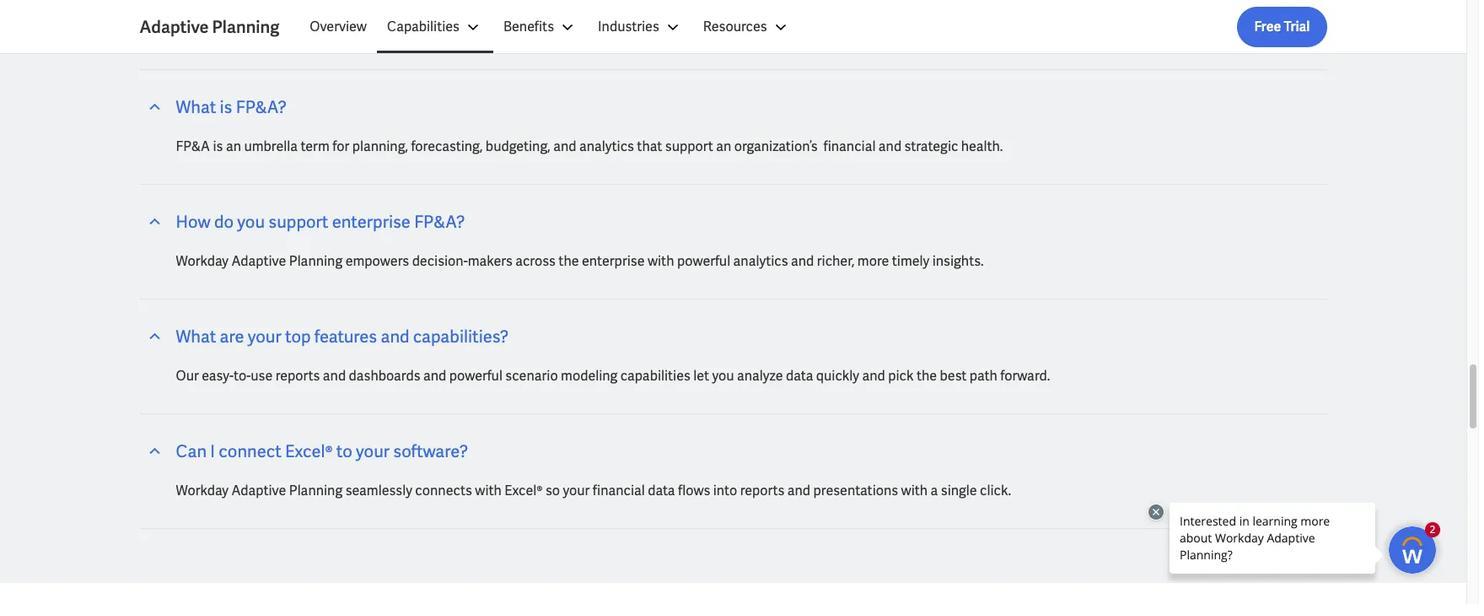 Task type: vqa. For each thing, say whether or not it's contained in the screenshot.
Peakon
no



Task type: locate. For each thing, give the bounding box(es) containing it.
1 horizontal spatial financial
[[824, 138, 876, 155]]

forecasting,
[[624, 23, 696, 41], [411, 138, 483, 155]]

planning
[[212, 16, 279, 38], [289, 252, 343, 270], [289, 482, 343, 500]]

0 horizontal spatial fp&a?
[[236, 96, 287, 118]]

fp&a
[[176, 23, 210, 41], [176, 138, 210, 155]]

what is fp&a?
[[176, 96, 287, 118]]

0 vertical spatial is
[[220, 96, 232, 118]]

workday down i
[[176, 482, 229, 500]]

1 horizontal spatial to
[[405, 23, 418, 41]]

financial
[[824, 138, 876, 155], [593, 482, 645, 500]]

you right do
[[237, 211, 265, 233]]

seamlessly
[[346, 482, 413, 500]]

1 horizontal spatial you
[[712, 367, 734, 385]]

1 vertical spatial enterprise
[[582, 252, 645, 270]]

the right across
[[559, 252, 579, 270]]

2 vertical spatial adaptive
[[232, 482, 286, 500]]

our easy-to-use reports and dashboards and powerful scenario modeling capabilities let you analyze data quickly and pick the best path forward.
[[176, 367, 1051, 385]]

what
[[176, 96, 216, 118], [176, 326, 216, 348]]

fp&a? inside dropdown button
[[236, 96, 287, 118]]

1 vertical spatial workday
[[176, 482, 229, 500]]

with down 'how do you support enterprise fp&a?' 'dropdown button'
[[648, 252, 674, 270]]

financial right so
[[593, 482, 645, 500]]

strategic
[[905, 138, 959, 155]]

0 horizontal spatial data
[[648, 482, 675, 500]]

more
[[858, 252, 889, 270]]

planning, right for
[[352, 138, 408, 155]]

industries
[[598, 18, 660, 35]]

0 vertical spatial data
[[786, 367, 814, 385]]

planning, right wide
[[565, 23, 621, 41]]

powerful down 'how do you support enterprise fp&a?' 'dropdown button'
[[677, 252, 731, 270]]

menu
[[300, 7, 801, 47]]

2 an from the left
[[716, 138, 732, 155]]

1 vertical spatial to
[[336, 441, 352, 463]]

0 vertical spatial what
[[176, 96, 216, 118]]

adaptive
[[140, 16, 209, 38], [232, 252, 286, 270], [232, 482, 286, 500]]

is
[[220, 96, 232, 118], [213, 138, 223, 155]]

fp&a for fp&a software enables organizations to manage company-wide planning, forecasting, and budgeting processes in line with overall initiatives.
[[176, 23, 210, 41]]

1 vertical spatial adaptive
[[232, 252, 286, 270]]

0 vertical spatial enterprise
[[332, 211, 411, 233]]

is down what is fp&a?
[[213, 138, 223, 155]]

1 vertical spatial financial
[[593, 482, 645, 500]]

data left the flows
[[648, 482, 675, 500]]

1 horizontal spatial powerful
[[677, 252, 731, 270]]

a
[[931, 482, 938, 500]]

you right the let
[[712, 367, 734, 385]]

excel® inside dropdown button
[[285, 441, 333, 463]]

capabilities
[[621, 367, 691, 385]]

adaptive down do
[[232, 252, 286, 270]]

and
[[698, 23, 721, 41], [554, 138, 577, 155], [879, 138, 902, 155], [791, 252, 814, 270], [381, 326, 410, 348], [323, 367, 346, 385], [423, 367, 447, 385], [863, 367, 886, 385], [788, 482, 811, 500]]

1 horizontal spatial planning,
[[565, 23, 621, 41]]

budgeting
[[724, 23, 786, 41]]

powerful
[[677, 252, 731, 270], [449, 367, 503, 385]]

and left presentations
[[788, 482, 811, 500]]

1 horizontal spatial enterprise
[[582, 252, 645, 270]]

is inside dropdown button
[[220, 96, 232, 118]]

fp&a? up decision- at the top of the page
[[414, 211, 465, 233]]

0 vertical spatial planning
[[212, 16, 279, 38]]

1 horizontal spatial your
[[356, 441, 390, 463]]

and down capabilities?
[[423, 367, 447, 385]]

umbrella
[[244, 138, 298, 155]]

forward.
[[1001, 367, 1051, 385]]

single
[[941, 482, 978, 500]]

0 horizontal spatial excel®
[[285, 441, 333, 463]]

decision-
[[412, 252, 468, 270]]

0 horizontal spatial planning,
[[352, 138, 408, 155]]

1 vertical spatial what
[[176, 326, 216, 348]]

0 vertical spatial fp&a
[[176, 23, 210, 41]]

workday for can
[[176, 482, 229, 500]]

software?
[[393, 441, 468, 463]]

wide
[[533, 23, 562, 41]]

organizations
[[320, 23, 402, 41]]

fp&a? inside 'dropdown button'
[[414, 211, 465, 233]]

your right are
[[248, 326, 282, 348]]

0 vertical spatial financial
[[824, 138, 876, 155]]

1 horizontal spatial data
[[786, 367, 814, 385]]

1 vertical spatial the
[[917, 367, 937, 385]]

you
[[237, 211, 265, 233], [712, 367, 734, 385]]

0 horizontal spatial you
[[237, 211, 265, 233]]

1 fp&a from the top
[[176, 23, 210, 41]]

fp&a down what is fp&a?
[[176, 138, 210, 155]]

adaptive left software
[[140, 16, 209, 38]]

0 vertical spatial excel®
[[285, 441, 333, 463]]

planning down the how do you support enterprise fp&a?
[[289, 252, 343, 270]]

our
[[176, 367, 199, 385]]

0 vertical spatial your
[[248, 326, 282, 348]]

0 vertical spatial reports
[[276, 367, 320, 385]]

1 vertical spatial data
[[648, 482, 675, 500]]

reports right use on the bottom left of the page
[[276, 367, 320, 385]]

0 horizontal spatial to
[[336, 441, 352, 463]]

analytics down 'how do you support enterprise fp&a?' 'dropdown button'
[[734, 252, 788, 270]]

how do you support enterprise fp&a? button
[[140, 211, 1327, 238]]

support right "that"
[[665, 138, 714, 155]]

fp&a left software
[[176, 23, 210, 41]]

an down what is fp&a? dropdown button
[[716, 138, 732, 155]]

1 vertical spatial fp&a?
[[414, 211, 465, 233]]

2 vertical spatial planning
[[289, 482, 343, 500]]

your up seamlessly
[[356, 441, 390, 463]]

adaptive down 'connect'
[[232, 482, 286, 500]]

workday
[[176, 252, 229, 270], [176, 482, 229, 500]]

adaptive planning
[[140, 16, 279, 38]]

use
[[251, 367, 273, 385]]

data
[[786, 367, 814, 385], [648, 482, 675, 500]]

top
[[285, 326, 311, 348]]

enterprise right across
[[582, 252, 645, 270]]

and left budgeting
[[698, 23, 721, 41]]

0 vertical spatial you
[[237, 211, 265, 233]]

to inside dropdown button
[[336, 441, 352, 463]]

and up dashboards
[[381, 326, 410, 348]]

your right so
[[563, 482, 590, 500]]

fp&a? up umbrella
[[236, 96, 287, 118]]

0 vertical spatial the
[[559, 252, 579, 270]]

1 horizontal spatial excel®
[[505, 482, 543, 500]]

0 horizontal spatial enterprise
[[332, 211, 411, 233]]

and left the pick
[[863, 367, 886, 385]]

fp&a is an umbrella term for planning, forecasting, budgeting, and analytics that support an organization's  financial and strategic health.
[[176, 138, 1003, 155]]

list
[[300, 7, 1327, 47]]

to up seamlessly
[[336, 441, 352, 463]]

that
[[637, 138, 663, 155]]

to for excel®
[[336, 441, 352, 463]]

what are your top features and capabilities? button
[[140, 326, 1327, 353]]

0 horizontal spatial reports
[[276, 367, 320, 385]]

and down what are your top features and capabilities?
[[323, 367, 346, 385]]

0 horizontal spatial forecasting,
[[411, 138, 483, 155]]

0 vertical spatial adaptive
[[140, 16, 209, 38]]

to left the manage
[[405, 23, 418, 41]]

support
[[665, 138, 714, 155], [269, 211, 329, 233]]

0 horizontal spatial the
[[559, 252, 579, 270]]

you inside 'dropdown button'
[[237, 211, 265, 233]]

can i connect excel® to your software? button
[[140, 441, 1327, 468]]

scenario
[[506, 367, 558, 385]]

financial left strategic
[[824, 138, 876, 155]]

with
[[893, 23, 920, 41], [648, 252, 674, 270], [475, 482, 502, 500], [901, 482, 928, 500]]

0 horizontal spatial analytics
[[580, 138, 634, 155]]

the right the pick
[[917, 367, 937, 385]]

1 workday from the top
[[176, 252, 229, 270]]

planning down "can i connect excel® to your software?"
[[289, 482, 343, 500]]

overview
[[310, 18, 367, 35]]

support right do
[[269, 211, 329, 233]]

planning up what is fp&a?
[[212, 16, 279, 38]]

what is fp&a? button
[[140, 96, 1327, 123]]

0 vertical spatial to
[[405, 23, 418, 41]]

1 horizontal spatial support
[[665, 138, 714, 155]]

2 horizontal spatial your
[[563, 482, 590, 500]]

for
[[333, 138, 349, 155]]

0 horizontal spatial financial
[[593, 482, 645, 500]]

2 workday from the top
[[176, 482, 229, 500]]

planning,
[[565, 23, 621, 41], [352, 138, 408, 155]]

forecasting, left resources
[[624, 23, 696, 41]]

fp&a for fp&a is an umbrella term for planning, forecasting, budgeting, and analytics that support an organization's  financial and strategic health.
[[176, 138, 210, 155]]

0 horizontal spatial powerful
[[449, 367, 503, 385]]

the
[[559, 252, 579, 270], [917, 367, 937, 385]]

1 vertical spatial reports
[[740, 482, 785, 500]]

across
[[516, 252, 556, 270]]

benefits
[[504, 18, 554, 35]]

1 horizontal spatial an
[[716, 138, 732, 155]]

0 vertical spatial powerful
[[677, 252, 731, 270]]

is for what
[[220, 96, 232, 118]]

planning for support
[[289, 252, 343, 270]]

planning for excel®
[[289, 482, 343, 500]]

an left umbrella
[[226, 138, 241, 155]]

reports right into
[[740, 482, 785, 500]]

workday down how
[[176, 252, 229, 270]]

fp&a software enables organizations to manage company-wide planning, forecasting, and budgeting processes in line with overall initiatives.
[[176, 23, 1029, 41]]

excel® right 'connect'
[[285, 441, 333, 463]]

0 horizontal spatial your
[[248, 326, 282, 348]]

analytics left "that"
[[580, 138, 634, 155]]

1 vertical spatial excel®
[[505, 482, 543, 500]]

is down software
[[220, 96, 232, 118]]

reports
[[276, 367, 320, 385], [740, 482, 785, 500]]

1 horizontal spatial fp&a?
[[414, 211, 465, 233]]

data left quickly in the bottom of the page
[[786, 367, 814, 385]]

1 vertical spatial is
[[213, 138, 223, 155]]

and right budgeting, at left top
[[554, 138, 577, 155]]

2 fp&a from the top
[[176, 138, 210, 155]]

what down adaptive planning
[[176, 96, 216, 118]]

forecasting, left budgeting, at left top
[[411, 138, 483, 155]]

enterprise
[[332, 211, 411, 233], [582, 252, 645, 270]]

1 vertical spatial analytics
[[734, 252, 788, 270]]

your
[[248, 326, 282, 348], [356, 441, 390, 463], [563, 482, 590, 500]]

an
[[226, 138, 241, 155], [716, 138, 732, 155]]

0 vertical spatial workday
[[176, 252, 229, 270]]

with right line
[[893, 23, 920, 41]]

enterprise inside 'how do you support enterprise fp&a?' 'dropdown button'
[[332, 211, 411, 233]]

analytics
[[580, 138, 634, 155], [734, 252, 788, 270]]

0 horizontal spatial support
[[269, 211, 329, 233]]

2 what from the top
[[176, 326, 216, 348]]

excel® left so
[[505, 482, 543, 500]]

enterprise up empowers
[[332, 211, 411, 233]]

easy-
[[202, 367, 234, 385]]

1 what from the top
[[176, 96, 216, 118]]

what left are
[[176, 326, 216, 348]]

0 vertical spatial forecasting,
[[624, 23, 696, 41]]

1 vertical spatial planning
[[289, 252, 343, 270]]

with right connects
[[475, 482, 502, 500]]

powerful down capabilities?
[[449, 367, 503, 385]]

0 vertical spatial fp&a?
[[236, 96, 287, 118]]

1 vertical spatial fp&a
[[176, 138, 210, 155]]

company-
[[473, 23, 533, 41]]

1 vertical spatial support
[[269, 211, 329, 233]]

excel®
[[285, 441, 333, 463], [505, 482, 543, 500]]

0 horizontal spatial an
[[226, 138, 241, 155]]



Task type: describe. For each thing, give the bounding box(es) containing it.
how do you support enterprise fp&a?
[[176, 211, 465, 233]]

can i connect excel® to your software?
[[176, 441, 468, 463]]

i
[[210, 441, 215, 463]]

can
[[176, 441, 207, 463]]

presentations
[[814, 482, 899, 500]]

and left strategic
[[879, 138, 902, 155]]

empowers
[[346, 252, 409, 270]]

overall
[[923, 23, 964, 41]]

free trial
[[1255, 18, 1311, 35]]

quickly
[[816, 367, 860, 385]]

modeling
[[561, 367, 618, 385]]

2 vertical spatial your
[[563, 482, 590, 500]]

in
[[854, 23, 866, 41]]

makers
[[468, 252, 513, 270]]

richer,
[[817, 252, 855, 270]]

and inside dropdown button
[[381, 326, 410, 348]]

manage
[[421, 23, 470, 41]]

do
[[214, 211, 234, 233]]

support inside 'dropdown button'
[[269, 211, 329, 233]]

capabilities?
[[413, 326, 509, 348]]

let
[[694, 367, 710, 385]]

insights.
[[933, 252, 984, 270]]

and left richer,
[[791, 252, 814, 270]]

what are your top features and capabilities?
[[176, 326, 509, 348]]

budgeting,
[[486, 138, 551, 155]]

best
[[940, 367, 967, 385]]

to-
[[234, 367, 251, 385]]

line
[[868, 23, 891, 41]]

what for what is fp&a?
[[176, 96, 216, 118]]

into
[[713, 482, 738, 500]]

adaptive for how
[[232, 252, 286, 270]]

1 horizontal spatial analytics
[[734, 252, 788, 270]]

1 vertical spatial planning,
[[352, 138, 408, 155]]

resources button
[[693, 7, 801, 47]]

processes
[[789, 23, 851, 41]]

timely
[[892, 252, 930, 270]]

connects
[[415, 482, 472, 500]]

analyze
[[737, 367, 783, 385]]

connect
[[219, 441, 282, 463]]

industries button
[[588, 7, 693, 47]]

what for what are your top features and capabilities?
[[176, 326, 216, 348]]

software
[[213, 23, 266, 41]]

enables
[[269, 23, 317, 41]]

term
[[301, 138, 330, 155]]

workday for how
[[176, 252, 229, 270]]

0 vertical spatial planning,
[[565, 23, 621, 41]]

1 vertical spatial you
[[712, 367, 734, 385]]

pick
[[889, 367, 914, 385]]

1 an from the left
[[226, 138, 241, 155]]

how
[[176, 211, 211, 233]]

adaptive for can
[[232, 482, 286, 500]]

1 vertical spatial your
[[356, 441, 390, 463]]

menu containing overview
[[300, 7, 801, 47]]

dashboards
[[349, 367, 421, 385]]

workday adaptive planning seamlessly connects with excel® so your financial data flows into reports and presentations with a single click.
[[176, 482, 1012, 500]]

0 vertical spatial support
[[665, 138, 714, 155]]

capabilities
[[387, 18, 460, 35]]

trial
[[1284, 18, 1311, 35]]

so
[[546, 482, 560, 500]]

1 vertical spatial powerful
[[449, 367, 503, 385]]

resources
[[703, 18, 767, 35]]

free
[[1255, 18, 1282, 35]]

to for organizations
[[405, 23, 418, 41]]

adaptive planning link
[[140, 15, 300, 39]]

workday adaptive planning empowers decision-makers across the enterprise with powerful analytics and richer, more timely insights.
[[176, 252, 984, 270]]

initiatives.
[[966, 23, 1029, 41]]

is for fp&a
[[213, 138, 223, 155]]

click.
[[980, 482, 1012, 500]]

path
[[970, 367, 998, 385]]

capabilities button
[[377, 7, 493, 47]]

flows
[[678, 482, 711, 500]]

1 horizontal spatial the
[[917, 367, 937, 385]]

0 vertical spatial analytics
[[580, 138, 634, 155]]

with left a
[[901, 482, 928, 500]]

list containing overview
[[300, 7, 1327, 47]]

are
[[220, 326, 244, 348]]

benefits button
[[493, 7, 588, 47]]

1 vertical spatial forecasting,
[[411, 138, 483, 155]]

overview link
[[300, 7, 377, 47]]

free trial link
[[1238, 7, 1327, 47]]

1 horizontal spatial reports
[[740, 482, 785, 500]]

health.
[[962, 138, 1003, 155]]

1 horizontal spatial forecasting,
[[624, 23, 696, 41]]

features
[[315, 326, 377, 348]]



